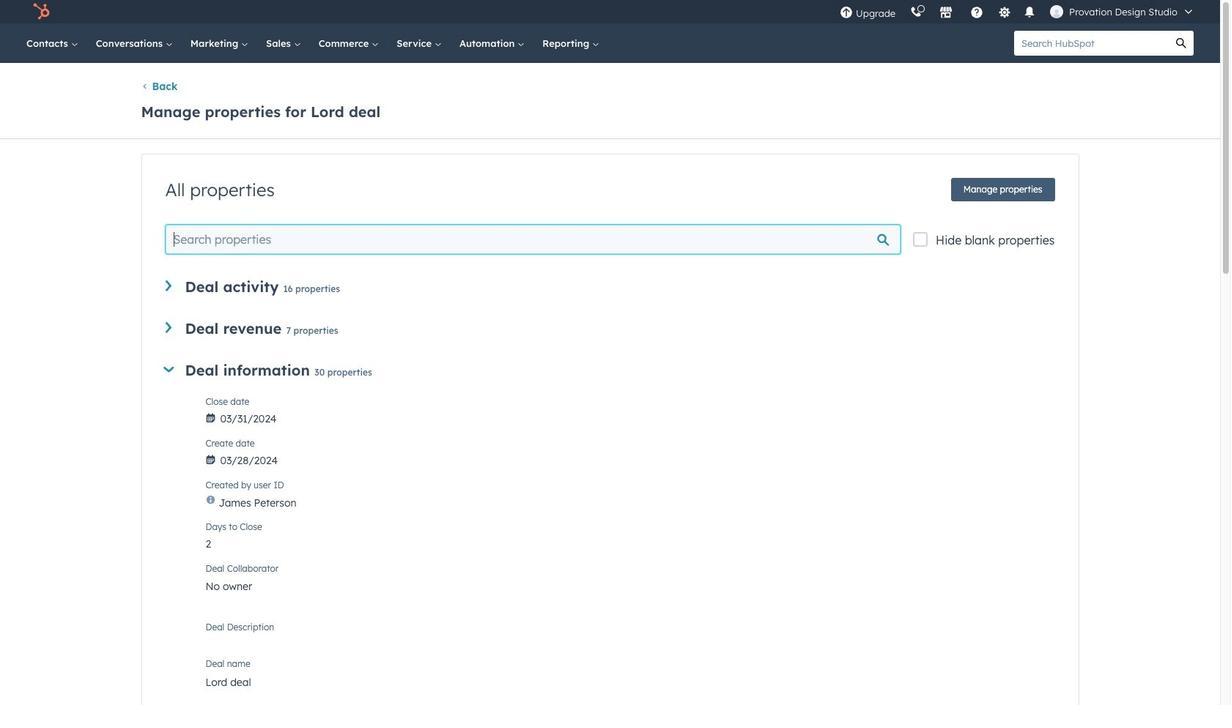Task type: vqa. For each thing, say whether or not it's contained in the screenshot.
DESCENDING SORT. PRESS TO SORT ASCENDING. icon
no



Task type: describe. For each thing, give the bounding box(es) containing it.
Search HubSpot search field
[[1014, 31, 1169, 56]]

-- text field
[[206, 531, 1055, 554]]

caret image
[[165, 322, 171, 333]]

0 vertical spatial caret image
[[165, 281, 171, 291]]

james peterson image
[[1050, 5, 1063, 18]]

marketplaces image
[[940, 7, 953, 20]]



Task type: locate. For each thing, give the bounding box(es) containing it.
caret image
[[165, 281, 171, 291], [163, 367, 174, 373]]

MM/DD/YYYY text field
[[206, 447, 1055, 471]]

menu
[[833, 0, 1203, 23]]

MM/DD/YYYY text field
[[206, 405, 1055, 429]]

caret image up caret icon
[[165, 281, 171, 291]]

caret image down caret icon
[[163, 367, 174, 373]]

None text field
[[206, 668, 1055, 697]]

Search properties search field
[[165, 225, 901, 254]]

None text field
[[206, 620, 1055, 649]]

1 vertical spatial caret image
[[163, 367, 174, 373]]



